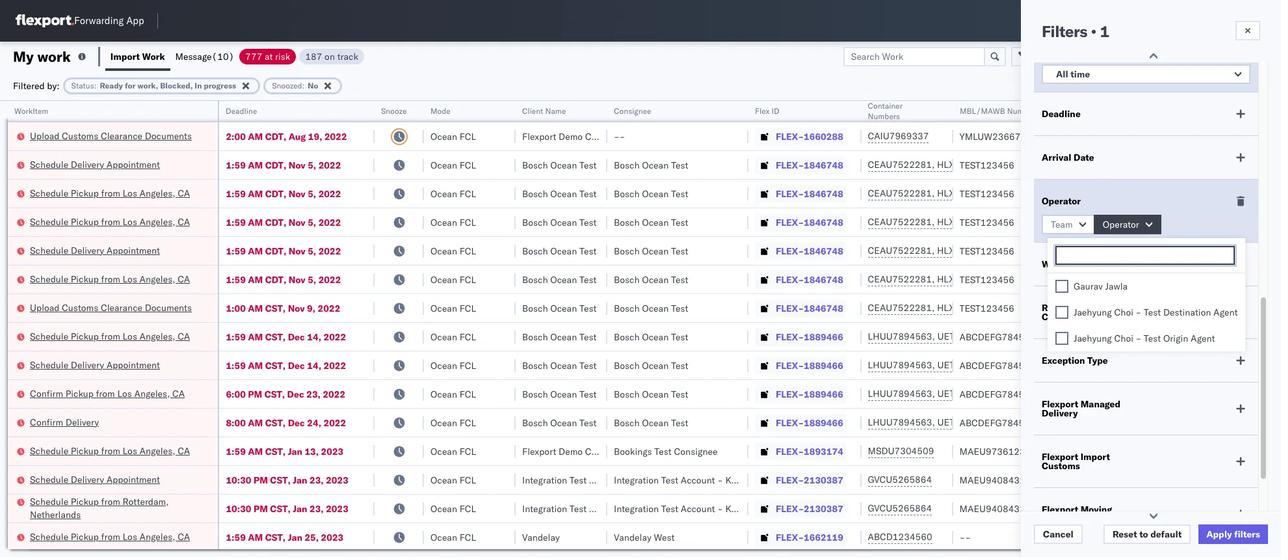 Task type: vqa. For each thing, say whether or not it's contained in the screenshot.
(3461)
no



Task type: locate. For each thing, give the bounding box(es) containing it.
schedule delivery appointment for third schedule delivery appointment button
[[30, 359, 160, 371]]

schedule inside schedule pickup from rotterdam, netherlands
[[30, 496, 68, 507]]

aug
[[289, 130, 306, 142]]

gvcu5265864 up abcd1234560
[[868, 502, 933, 514]]

4 abcdefg78456546 from the top
[[960, 417, 1048, 429]]

5 hlxu8034992 from the top
[[1007, 273, 1070, 285]]

gaurav jawla inside list box
[[1074, 280, 1128, 292]]

2 schedule pickup from los angeles, ca from the top
[[30, 216, 190, 227]]

gvcu5265864 down msdu7304509
[[868, 474, 933, 485]]

1 vertical spatial documents
[[145, 302, 192, 313]]

2 appointment from the top
[[107, 244, 160, 256]]

hlxu8034992 down team on the right top of the page
[[1007, 245, 1070, 256]]

1 vertical spatial 2130387
[[804, 503, 844, 514]]

import up for
[[111, 50, 140, 62]]

1 vertical spatial gaurav jawla
[[1137, 245, 1191, 257]]

los
[[123, 187, 137, 199], [123, 216, 137, 227], [123, 273, 137, 285], [123, 330, 137, 342], [117, 388, 132, 399], [123, 445, 137, 456], [123, 531, 137, 542]]

0 vertical spatial 10:30
[[226, 474, 252, 486]]

flex-1889466 for schedule delivery appointment
[[776, 360, 844, 371]]

24,
[[307, 417, 321, 429]]

4 ocean fcl from the top
[[431, 216, 476, 228]]

agent up filters at bottom right
[[1254, 474, 1278, 486]]

None checkbox
[[1056, 306, 1069, 319]]

flex-1889466 button
[[756, 328, 846, 346], [756, 328, 846, 346], [756, 356, 846, 374], [756, 356, 846, 374], [756, 385, 846, 403], [756, 385, 846, 403], [756, 414, 846, 432], [756, 414, 846, 432]]

customs
[[62, 130, 98, 142], [62, 302, 98, 313], [1088, 302, 1127, 314], [1042, 460, 1081, 472]]

abcdefg78456546 for confirm delivery
[[960, 417, 1048, 429]]

10:30
[[226, 474, 252, 486], [226, 503, 252, 514]]

ca for 2nd schedule pickup from los angeles, ca link
[[178, 216, 190, 227]]

workitem
[[14, 106, 48, 116]]

gaurav inside list box
[[1074, 280, 1104, 292]]

2 vertical spatial gaurav
[[1074, 280, 1104, 292]]

deadline up 2:00
[[226, 106, 258, 116]]

abcdefg78456546
[[960, 331, 1048, 343], [960, 360, 1048, 371], [960, 388, 1048, 400], [960, 417, 1048, 429]]

schedule delivery appointment for 3rd schedule delivery appointment button from the bottom
[[30, 244, 160, 256]]

Search Work text field
[[844, 47, 986, 66]]

arrival
[[1042, 152, 1072, 163]]

operator inside button
[[1103, 219, 1140, 230]]

2023 down the 1:59 am cst, jan 13, 2023
[[326, 474, 349, 486]]

10:30 pm cst, jan 23, 2023 up 1:59 am cst, jan 25, 2023
[[226, 503, 349, 514]]

dec up 6:00 pm cst, dec 23, 2022
[[288, 360, 305, 371]]

12 am from the top
[[248, 531, 263, 543]]

2 integration test account - karl lagerfeld from the top
[[614, 503, 784, 514]]

None text field
[[1061, 251, 1234, 262]]

4 fcl from the top
[[460, 216, 476, 228]]

1 14, from the top
[[307, 331, 321, 343]]

1 horizontal spatial numbers
[[1008, 106, 1040, 116]]

lhuu7894563, uetu5238478 for schedule pickup from los angeles, ca
[[868, 331, 1001, 342]]

appointment for fourth schedule delivery appointment button
[[107, 473, 160, 485]]

operator button
[[1094, 215, 1162, 234]]

flexport
[[523, 130, 557, 142], [1042, 398, 1079, 410], [523, 445, 557, 457], [1042, 451, 1079, 463], [1042, 504, 1079, 515]]

cancel
[[1044, 528, 1074, 540]]

flex-1846748 button
[[756, 156, 846, 174], [756, 156, 846, 174], [756, 184, 846, 203], [756, 184, 846, 203], [756, 213, 846, 231], [756, 213, 846, 231], [756, 242, 846, 260], [756, 242, 846, 260], [756, 270, 846, 289], [756, 270, 846, 289], [756, 299, 846, 317], [756, 299, 846, 317]]

23, down 13,
[[310, 474, 324, 486]]

angeles, inside confirm pickup from los angeles, ca link
[[134, 388, 170, 399]]

1846748 for 3rd schedule delivery appointment button from the bottom
[[804, 245, 844, 257]]

0 vertical spatial 2130387
[[804, 474, 844, 486]]

0 vertical spatial integration
[[614, 474, 659, 486]]

upload customs clearance documents for 1st upload customs clearance documents link from the bottom of the page
[[30, 302, 192, 313]]

1 confirm from the top
[[30, 388, 63, 399]]

1 vertical spatial pm
[[254, 474, 268, 486]]

1 vertical spatial maeu9408431
[[960, 503, 1026, 514]]

jan left 13,
[[288, 445, 303, 457]]

0 vertical spatial upload
[[30, 130, 60, 142]]

savant
[[1166, 216, 1195, 228]]

2 1846748 from the top
[[804, 188, 844, 199]]

0 vertical spatial 1:59 am cst, dec 14, 2022
[[226, 331, 346, 343]]

pm down the 1:59 am cst, jan 13, 2023
[[254, 474, 268, 486]]

1 ceau7522281, from the top
[[868, 159, 935, 170]]

hlxu8034992 up the work item type
[[1007, 216, 1070, 228]]

cst, up 6:00 pm cst, dec 23, 2022
[[265, 360, 286, 371]]

10:30 up 1:59 am cst, jan 25, 2023
[[226, 503, 252, 514]]

: left the 'no'
[[302, 80, 305, 90]]

flex-2130387 button
[[756, 471, 846, 489], [756, 471, 846, 489], [756, 499, 846, 518], [756, 499, 846, 518]]

by:
[[47, 80, 60, 91]]

0 vertical spatial flex-2130387
[[776, 474, 844, 486]]

23, up 25,
[[310, 503, 324, 514]]

snoozed
[[272, 80, 302, 90]]

5 schedule from the top
[[30, 273, 68, 285]]

3 schedule delivery appointment link from the top
[[30, 358, 160, 371]]

1 vertical spatial 1:59 am cst, dec 14, 2022
[[226, 360, 346, 371]]

dec for confirm delivery
[[288, 417, 305, 429]]

apply filters
[[1207, 528, 1261, 540]]

0 vertical spatial gvcu5265864
[[868, 474, 933, 485]]

1 vertical spatial gvcu5265864
[[868, 502, 933, 514]]

ca inside 'button'
[[173, 388, 185, 399]]

origin up apply filters
[[1226, 474, 1251, 486]]

gaurav jawla down all time button
[[1137, 130, 1191, 142]]

import down flexport managed delivery
[[1081, 451, 1111, 463]]

2 vertical spatial jawla
[[1106, 280, 1128, 292]]

1889466 for schedule delivery appointment
[[804, 360, 844, 371]]

dec left 24,
[[288, 417, 305, 429]]

2130387 for schedule delivery appointment
[[804, 474, 844, 486]]

1 gvcu5265864 from the top
[[868, 474, 933, 485]]

1 vertical spatial --
[[960, 531, 972, 543]]

origin inside list box
[[1164, 333, 1189, 344]]

0 vertical spatial 14,
[[307, 331, 321, 343]]

2 upload customs clearance documents from the top
[[30, 302, 192, 313]]

1 vertical spatial lagerfeld
[[745, 503, 784, 514]]

1 schedule pickup from los angeles, ca from the top
[[30, 187, 190, 199]]

upload customs clearance documents button
[[30, 129, 192, 143], [30, 301, 192, 315]]

0 horizontal spatial work
[[142, 50, 165, 62]]

resize handle column header for client name
[[592, 101, 608, 557]]

2 ocean fcl from the top
[[431, 159, 476, 171]]

numbers up ymluw236679313 on the right of page
[[1008, 106, 1040, 116]]

1 vertical spatial 23,
[[310, 474, 324, 486]]

2 vandelay from the left
[[614, 531, 652, 543]]

lagerfeld up the flex-1662119
[[745, 503, 784, 514]]

0 vertical spatial work
[[142, 50, 165, 62]]

1 vertical spatial jaehyung choi - test origin agent
[[1137, 474, 1278, 486]]

5 ceau7522281, hlxu6269489, hlxu8034992 from the top
[[868, 273, 1070, 285]]

angeles, for confirm pickup from los angeles, ca link
[[134, 388, 170, 399]]

1 hlxu6269489, from the top
[[938, 159, 1004, 170]]

vandelay for vandelay west
[[614, 531, 652, 543]]

from inside schedule pickup from rotterdam, netherlands
[[101, 496, 120, 507]]

1 horizontal spatial import
[[1081, 451, 1111, 463]]

2023 right 25,
[[321, 531, 344, 543]]

cst, for 4th schedule pickup from los angeles, ca link from the top
[[265, 331, 286, 343]]

flex
[[756, 106, 770, 116]]

1 2130387 from the top
[[804, 474, 844, 486]]

gaurav up for
[[1074, 280, 1104, 292]]

0 vertical spatial upload customs clearance documents button
[[30, 129, 192, 143]]

integration test account - karl lagerfeld for schedule delivery appointment
[[614, 474, 784, 486]]

msdu7304509
[[868, 445, 935, 457]]

187 on track
[[305, 50, 359, 62]]

ocean fcl
[[431, 130, 476, 142], [431, 159, 476, 171], [431, 188, 476, 199], [431, 216, 476, 228], [431, 245, 476, 257], [431, 274, 476, 285], [431, 302, 476, 314], [431, 331, 476, 343], [431, 360, 476, 371], [431, 388, 476, 400], [431, 417, 476, 429], [431, 445, 476, 457], [431, 474, 476, 486], [431, 503, 476, 514], [431, 531, 476, 543]]

1 vertical spatial upload customs clearance documents button
[[30, 301, 192, 315]]

23, up 24,
[[307, 388, 321, 400]]

cst, down the 1:59 am cst, jan 13, 2023
[[270, 474, 291, 486]]

from for sixth schedule pickup from los angeles, ca link from the bottom
[[101, 187, 120, 199]]

14, up 6:00 pm cst, dec 23, 2022
[[307, 360, 321, 371]]

2 schedule delivery appointment button from the top
[[30, 244, 160, 258]]

2 1:59 am cdt, nov 5, 2022 from the top
[[226, 188, 341, 199]]

type right item
[[1089, 258, 1110, 270]]

2 fcl from the top
[[460, 159, 476, 171]]

flex-2130387 down flex-1893174
[[776, 474, 844, 486]]

1 vertical spatial integration
[[614, 503, 659, 514]]

file
[[1059, 50, 1075, 62]]

hlxu6269489,
[[938, 159, 1004, 170], [938, 187, 1004, 199], [938, 216, 1004, 228], [938, 245, 1004, 256], [938, 273, 1004, 285], [938, 302, 1004, 314]]

1 am from the top
[[248, 130, 263, 142]]

team
[[1052, 219, 1074, 230]]

flex-1889466 for schedule pickup from los angeles, ca
[[776, 331, 844, 343]]

0 horizontal spatial deadline
[[226, 106, 258, 116]]

flex-1660288
[[776, 130, 844, 142]]

jan left 25,
[[288, 531, 303, 543]]

lagerfeld down flex-1893174
[[745, 474, 784, 486]]

1 test123456 from the top
[[960, 159, 1015, 171]]

lhuu7894563, for schedule delivery appointment
[[868, 359, 936, 371]]

1 1:59 am cst, dec 14, 2022 from the top
[[226, 331, 346, 343]]

0 vertical spatial pm
[[248, 388, 262, 400]]

2 flexport demo consignee from the top
[[523, 445, 629, 457]]

exception
[[1042, 355, 1086, 366]]

hlxu8034992 up team on the right top of the page
[[1007, 187, 1070, 199]]

confirm pickup from los angeles, ca link
[[30, 387, 185, 400]]

2 account from the top
[[681, 503, 716, 514]]

777 at risk
[[245, 50, 291, 62]]

1 vertical spatial upload customs clearance documents link
[[30, 301, 192, 314]]

0 vertical spatial karl
[[726, 474, 743, 486]]

1:59
[[226, 159, 246, 171], [226, 188, 246, 199], [226, 216, 246, 228], [226, 245, 246, 257], [226, 274, 246, 285], [226, 331, 246, 343], [226, 360, 246, 371], [226, 445, 246, 457], [226, 531, 246, 543]]

0 vertical spatial confirm
[[30, 388, 63, 399]]

gaurav jawla down omkar savant
[[1137, 245, 1191, 257]]

9 am from the top
[[248, 360, 263, 371]]

2023 for 1st schedule pickup from los angeles, ca link from the bottom of the page
[[321, 531, 344, 543]]

1 horizontal spatial operator
[[1103, 219, 1140, 230]]

type right exception
[[1088, 355, 1109, 366]]

numbers inside container numbers
[[868, 111, 901, 121]]

operator right the team button
[[1103, 219, 1140, 230]]

appointment for third schedule delivery appointment button
[[107, 359, 160, 371]]

jaehyung down item
[[1074, 306, 1113, 318]]

0 vertical spatial import
[[111, 50, 140, 62]]

pm right 6:00
[[248, 388, 262, 400]]

cdt,
[[265, 130, 287, 142], [265, 159, 287, 171], [265, 188, 287, 199], [265, 216, 287, 228], [265, 245, 287, 257], [265, 274, 287, 285]]

choi down jaehyung choi - test destination agent
[[1115, 333, 1134, 344]]

1 horizontal spatial vandelay
[[614, 531, 652, 543]]

cst, left 9,
[[265, 302, 286, 314]]

0 vertical spatial 23,
[[307, 388, 321, 400]]

hlxu8034992
[[1007, 159, 1070, 170], [1007, 187, 1070, 199], [1007, 216, 1070, 228], [1007, 245, 1070, 256], [1007, 273, 1070, 285], [1007, 302, 1070, 314]]

flexport demo consignee for bookings test consignee
[[523, 445, 629, 457]]

bookings
[[614, 445, 652, 457]]

all
[[1057, 68, 1069, 80]]

2 schedule delivery appointment from the top
[[30, 244, 160, 256]]

3 flex-1846748 from the top
[[776, 216, 844, 228]]

jan for 1st schedule pickup from los angeles, ca link from the bottom of the page
[[288, 531, 303, 543]]

demo left bookings
[[559, 445, 583, 457]]

: for snoozed
[[302, 80, 305, 90]]

1
[[1101, 21, 1110, 41]]

integration down bookings
[[614, 474, 659, 486]]

3 ceau7522281, hlxu6269489, hlxu8034992 from the top
[[868, 216, 1070, 228]]

jawla inside list box
[[1106, 280, 1128, 292]]

delivery inside flexport managed delivery
[[1042, 407, 1079, 419]]

schedule pickup from los angeles, ca button
[[30, 186, 190, 201], [30, 215, 190, 229], [30, 272, 190, 287], [30, 330, 190, 344], [30, 444, 190, 458], [30, 530, 190, 544]]

delivery for third schedule delivery appointment button
[[71, 359, 104, 371]]

gvcu5265864 for schedule pickup from rotterdam, netherlands
[[868, 502, 933, 514]]

2 documents from the top
[[145, 302, 192, 313]]

confirm
[[30, 388, 63, 399], [30, 416, 63, 428]]

14, down 9,
[[307, 331, 321, 343]]

0 vertical spatial jaehyung choi - test origin agent
[[1074, 333, 1216, 344]]

14 flex- from the top
[[776, 503, 804, 514]]

flex-1893174
[[776, 445, 844, 457]]

moving
[[1081, 504, 1113, 515]]

3 test123456 from the top
[[960, 216, 1015, 228]]

cst, down 1:00 am cst, nov 9, 2022
[[265, 331, 286, 343]]

from for 4th schedule pickup from los angeles, ca link from the top
[[101, 330, 120, 342]]

0 vertical spatial ready
[[100, 80, 123, 90]]

1:59 am cst, dec 14, 2022 down 1:00 am cst, nov 9, 2022
[[226, 331, 346, 343]]

1 vertical spatial type
[[1088, 355, 1109, 366]]

1 vertical spatial account
[[681, 503, 716, 514]]

documents
[[145, 130, 192, 142], [145, 302, 192, 313]]

2 vertical spatial 23,
[[310, 503, 324, 514]]

hlxu8034992 left for
[[1007, 302, 1070, 314]]

jan up 25,
[[293, 503, 307, 514]]

2 10:30 from the top
[[226, 503, 252, 514]]

schedule delivery appointment button
[[30, 158, 160, 172], [30, 244, 160, 258], [30, 358, 160, 373], [30, 473, 160, 487]]

flex-1662119 button
[[756, 528, 846, 546], [756, 528, 846, 546]]

resize handle column header for deadline
[[359, 101, 375, 557]]

pm
[[248, 388, 262, 400], [254, 474, 268, 486], [254, 503, 268, 514]]

operator up team on the right top of the page
[[1042, 195, 1082, 207]]

1 horizontal spatial origin
[[1226, 474, 1251, 486]]

angeles, for fourth schedule pickup from los angeles, ca link from the bottom
[[140, 273, 175, 285]]

2023 up 1:59 am cst, jan 25, 2023
[[326, 503, 349, 514]]

lhuu7894563, for schedule pickup from los angeles, ca
[[868, 331, 936, 342]]

1 vertical spatial jaehyung
[[1074, 333, 1113, 344]]

1 lagerfeld from the top
[[745, 474, 784, 486]]

1 integration from the top
[[614, 474, 659, 486]]

choi right for
[[1115, 306, 1134, 318]]

1 vertical spatial 10:30
[[226, 503, 252, 514]]

1889466 for confirm delivery
[[804, 417, 844, 429]]

choi up default
[[1177, 474, 1196, 486]]

1 horizontal spatial :
[[302, 80, 305, 90]]

karl
[[726, 474, 743, 486], [726, 503, 743, 514]]

schedule pickup from los angeles, ca for 1st schedule pickup from los angeles, ca link from the bottom of the page
[[30, 531, 190, 542]]

type
[[1089, 258, 1110, 270], [1088, 355, 1109, 366]]

1 karl from the top
[[726, 474, 743, 486]]

1 flex-2130387 from the top
[[776, 474, 844, 486]]

3 uetu5238478 from the top
[[938, 388, 1001, 400]]

0 vertical spatial upload customs clearance documents link
[[30, 129, 192, 142]]

flexport inside flexport managed delivery
[[1042, 398, 1079, 410]]

4 resize handle column header from the left
[[500, 101, 516, 557]]

0 horizontal spatial vandelay
[[523, 531, 560, 543]]

9 fcl from the top
[[460, 360, 476, 371]]

4 schedule pickup from los angeles, ca button from the top
[[30, 330, 190, 344]]

apply filters button
[[1199, 524, 1269, 544]]

gaurav
[[1137, 130, 1166, 142], [1137, 245, 1166, 257], [1074, 280, 1104, 292]]

1:59 am cst, jan 13, 2023
[[226, 445, 344, 457]]

schedule pickup from los angeles, ca
[[30, 187, 190, 199], [30, 216, 190, 227], [30, 273, 190, 285], [30, 330, 190, 342], [30, 445, 190, 456], [30, 531, 190, 542]]

flex-1660288 button
[[756, 127, 846, 145], [756, 127, 846, 145]]

work up status : ready for work, blocked, in progress
[[142, 50, 165, 62]]

numbers inside 'button'
[[1008, 106, 1040, 116]]

15 fcl from the top
[[460, 531, 476, 543]]

los inside 'button'
[[117, 388, 132, 399]]

account for schedule pickup from rotterdam, netherlands
[[681, 503, 716, 514]]

1 vertical spatial operator
[[1103, 219, 1140, 230]]

bosch
[[523, 159, 548, 171], [614, 159, 640, 171], [523, 188, 548, 199], [614, 188, 640, 199], [523, 216, 548, 228], [614, 216, 640, 228], [523, 245, 548, 257], [614, 245, 640, 257], [523, 274, 548, 285], [614, 274, 640, 285], [523, 302, 548, 314], [614, 302, 640, 314], [523, 331, 548, 343], [614, 331, 640, 343], [523, 360, 548, 371], [614, 360, 640, 371], [523, 388, 548, 400], [614, 388, 640, 400], [523, 417, 548, 429], [614, 417, 640, 429]]

integration for schedule delivery appointment
[[614, 474, 659, 486]]

0 horizontal spatial :
[[94, 80, 97, 90]]

demo for bookings
[[559, 445, 583, 457]]

0 vertical spatial account
[[681, 474, 716, 486]]

consignee inside button
[[614, 106, 652, 116]]

3 cdt, from the top
[[265, 188, 287, 199]]

dec for schedule delivery appointment
[[288, 360, 305, 371]]

1 horizontal spatial ready
[[1042, 302, 1069, 314]]

integration test account - karl lagerfeld up the west on the bottom right
[[614, 503, 784, 514]]

list box containing gaurav jawla
[[1048, 273, 1246, 351]]

10:30 pm cst, jan 23, 2023 down the 1:59 am cst, jan 13, 2023
[[226, 474, 349, 486]]

list box
[[1048, 273, 1246, 351]]

los for 1st schedule pickup from los angeles, ca link from the bottom of the page
[[123, 531, 137, 542]]

1 1:59 am cdt, nov 5, 2022 from the top
[[226, 159, 341, 171]]

deadline down all
[[1042, 108, 1081, 120]]

los for fourth schedule pickup from los angeles, ca link from the bottom
[[123, 273, 137, 285]]

1 vertical spatial flexport demo consignee
[[523, 445, 629, 457]]

1 vertical spatial import
[[1081, 451, 1111, 463]]

0 vertical spatial upload customs clearance documents
[[30, 130, 192, 142]]

jan for 2nd schedule pickup from los angeles, ca link from the bottom
[[288, 445, 303, 457]]

0 vertical spatial maeu9408431
[[960, 474, 1026, 486]]

2 cdt, from the top
[[265, 159, 287, 171]]

3 schedule pickup from los angeles, ca from the top
[[30, 273, 190, 285]]

flexport inside flexport moving inbond transit
[[1042, 504, 1079, 515]]

0 vertical spatial --
[[614, 130, 626, 142]]

jaehyung down ready for customs clearance
[[1074, 333, 1113, 344]]

hlxu8034992 down the work item type
[[1007, 273, 1070, 285]]

filters
[[1042, 21, 1088, 41]]

2130387 up 1662119
[[804, 503, 844, 514]]

1 vertical spatial confirm
[[30, 416, 63, 428]]

2 vertical spatial gaurav jawla
[[1074, 280, 1128, 292]]

0 vertical spatial jaehyung
[[1074, 306, 1113, 318]]

flexport demo consignee for --
[[523, 130, 629, 142]]

0 horizontal spatial import
[[111, 50, 140, 62]]

demo down name
[[559, 130, 583, 142]]

resize handle column header for mode
[[500, 101, 516, 557]]

0 vertical spatial demo
[[559, 130, 583, 142]]

confirm inside button
[[30, 416, 63, 428]]

pm up 1:59 am cst, jan 25, 2023
[[254, 503, 268, 514]]

6:00 pm cst, dec 23, 2022
[[226, 388, 346, 400]]

1 ceau7522281, hlxu6269489, hlxu8034992 from the top
[[868, 159, 1070, 170]]

2023 right 13,
[[321, 445, 344, 457]]

10:30 down the 1:59 am cst, jan 13, 2023
[[226, 474, 252, 486]]

upload
[[30, 130, 60, 142], [30, 302, 60, 313]]

1 flexport demo consignee from the top
[[523, 130, 629, 142]]

1 schedule delivery appointment from the top
[[30, 158, 160, 170]]

abcdefg78456546 for schedule delivery appointment
[[960, 360, 1048, 371]]

2 2130387 from the top
[[804, 503, 844, 514]]

work left item
[[1042, 258, 1065, 270]]

cst, down 8:00 am cst, dec 24, 2022
[[265, 445, 286, 457]]

jaehyung choi - test origin agent up the apply on the bottom of the page
[[1137, 474, 1278, 486]]

container numbers
[[868, 101, 903, 121]]

deadline
[[226, 106, 258, 116], [1042, 108, 1081, 120]]

agent right destination
[[1214, 306, 1239, 318]]

1 vertical spatial demo
[[559, 445, 583, 457]]

cst, left 25,
[[265, 531, 286, 543]]

None checkbox
[[1056, 280, 1069, 293], [1056, 332, 1069, 345], [1056, 280, 1069, 293], [1056, 332, 1069, 345]]

1 vertical spatial 10:30 pm cst, jan 23, 2023
[[226, 503, 349, 514]]

dec down 1:00 am cst, nov 9, 2022
[[288, 331, 305, 343]]

gaurav down omkar
[[1137, 245, 1166, 257]]

schedule pickup from los angeles, ca for 2nd schedule pickup from los angeles, ca link from the bottom
[[30, 445, 190, 456]]

: up the workitem button
[[94, 80, 97, 90]]

2 ceau7522281, from the top
[[868, 187, 935, 199]]

numbers for mbl/mawb numbers
[[1008, 106, 1040, 116]]

0 vertical spatial gaurav
[[1137, 130, 1166, 142]]

cst, up the 1:59 am cst, jan 13, 2023
[[265, 417, 286, 429]]

6 ceau7522281, from the top
[[868, 302, 935, 314]]

1662119
[[804, 531, 844, 543]]

flex-2130387 up the flex-1662119
[[776, 503, 844, 514]]

deadline inside button
[[226, 106, 258, 116]]

confirm for confirm pickup from los angeles, ca
[[30, 388, 63, 399]]

pickup inside schedule pickup from rotterdam, netherlands
[[71, 496, 99, 507]]

0 vertical spatial flexport demo consignee
[[523, 130, 629, 142]]

date
[[1074, 152, 1095, 163]]

0 vertical spatial type
[[1089, 258, 1110, 270]]

2 schedule pickup from los angeles, ca button from the top
[[30, 215, 190, 229]]

4 schedule delivery appointment from the top
[[30, 473, 160, 485]]

0 vertical spatial jawla
[[1168, 130, 1191, 142]]

1 vertical spatial upload customs clearance documents
[[30, 302, 192, 313]]

1 vertical spatial flex-2130387
[[776, 503, 844, 514]]

lhuu7894563, uetu5238478
[[868, 331, 1001, 342], [868, 359, 1001, 371], [868, 388, 1001, 400], [868, 416, 1001, 428]]

1 vandelay from the left
[[523, 531, 560, 543]]

agent down destination
[[1191, 333, 1216, 344]]

numbers down container
[[868, 111, 901, 121]]

flexport. image
[[16, 14, 74, 27]]

6 ocean fcl from the top
[[431, 274, 476, 285]]

0 horizontal spatial origin
[[1164, 333, 1189, 344]]

account
[[681, 474, 716, 486], [681, 503, 716, 514]]

2 karl from the top
[[726, 503, 743, 514]]

0 vertical spatial documents
[[145, 130, 192, 142]]

1 vertical spatial 14,
[[307, 360, 321, 371]]

flex-1846748
[[776, 159, 844, 171], [776, 188, 844, 199], [776, 216, 844, 228], [776, 245, 844, 257], [776, 274, 844, 285], [776, 302, 844, 314]]

1 10:30 from the top
[[226, 474, 252, 486]]

7 am from the top
[[248, 302, 263, 314]]

2 lhuu7894563, uetu5238478 from the top
[[868, 359, 1001, 371]]

1 vertical spatial integration test account - karl lagerfeld
[[614, 503, 784, 514]]

cst, for 1st upload customs clearance documents link from the bottom of the page
[[265, 302, 286, 314]]

confirm for confirm delivery
[[30, 416, 63, 428]]

hlxu8034992 down ymluw236679313 on the right of page
[[1007, 159, 1070, 170]]

1889466
[[804, 331, 844, 343], [804, 360, 844, 371], [804, 388, 844, 400], [804, 417, 844, 429]]

1:59 am cst, dec 14, 2022 up 6:00 pm cst, dec 23, 2022
[[226, 360, 346, 371]]

at
[[265, 50, 273, 62]]

integration
[[614, 474, 659, 486], [614, 503, 659, 514]]

jawla
[[1168, 130, 1191, 142], [1168, 245, 1191, 257], [1106, 280, 1128, 292]]

karl for schedule delivery appointment
[[726, 474, 743, 486]]

0 vertical spatial 10:30 pm cst, jan 23, 2023
[[226, 474, 349, 486]]

apply
[[1207, 528, 1233, 540]]

0 vertical spatial gaurav jawla
[[1137, 130, 1191, 142]]

1 vertical spatial work
[[1042, 258, 1065, 270]]

3 schedule pickup from los angeles, ca link from the top
[[30, 272, 190, 285]]

0 horizontal spatial ready
[[100, 80, 123, 90]]

4 cdt, from the top
[[265, 216, 287, 228]]

jaehyung choi - test origin agent
[[1074, 333, 1216, 344], [1137, 474, 1278, 486]]

0 horizontal spatial numbers
[[868, 111, 901, 121]]

my
[[13, 47, 34, 65]]

0 vertical spatial integration test account - karl lagerfeld
[[614, 474, 784, 486]]

integration up vandelay west
[[614, 503, 659, 514]]

schedule delivery appointment link for 3rd schedule delivery appointment button from the bottom
[[30, 244, 160, 257]]

1 vertical spatial ready
[[1042, 302, 1069, 314]]

work inside button
[[142, 50, 165, 62]]

integration test account - karl lagerfeld down 'bookings test consignee'
[[614, 474, 784, 486]]

1 horizontal spatial deadline
[[1042, 108, 1081, 120]]

3 ceau7522281, from the top
[[868, 216, 935, 228]]

1 vertical spatial karl
[[726, 503, 743, 514]]

6 cdt, from the top
[[265, 274, 287, 285]]

2 vertical spatial pm
[[254, 503, 268, 514]]

dec for schedule pickup from los angeles, ca
[[288, 331, 305, 343]]

los for 4th schedule pickup from los angeles, ca link from the top
[[123, 330, 137, 342]]

ca for confirm pickup from los angeles, ca link
[[173, 388, 185, 399]]

vandelay for vandelay
[[523, 531, 560, 543]]

2 lagerfeld from the top
[[745, 503, 784, 514]]

1 schedule delivery appointment link from the top
[[30, 158, 160, 171]]

cancel button
[[1035, 524, 1083, 544]]

ca for fourth schedule pickup from los angeles, ca link from the bottom
[[178, 273, 190, 285]]

1 schedule pickup from los angeles, ca link from the top
[[30, 186, 190, 199]]

gaurav down all time button
[[1137, 130, 1166, 142]]

7 flex- from the top
[[776, 302, 804, 314]]

23, for schedule pickup from rotterdam, netherlands
[[310, 503, 324, 514]]

4 1889466 from the top
[[804, 417, 844, 429]]

pm for schedule delivery appointment
[[254, 474, 268, 486]]

flexport demo consignee
[[523, 130, 629, 142], [523, 445, 629, 457]]

resize handle column header
[[203, 101, 218, 557], [359, 101, 375, 557], [409, 101, 424, 557], [500, 101, 516, 557], [592, 101, 608, 557], [733, 101, 749, 557], [846, 101, 862, 557], [938, 101, 954, 557], [1115, 101, 1130, 557], [1206, 101, 1222, 557], [1249, 101, 1264, 557]]

from for confirm pickup from los angeles, ca link
[[96, 388, 115, 399]]

jaehyung choi - test origin agent down jaehyung choi - test destination agent
[[1074, 333, 1216, 344]]

mode button
[[424, 103, 503, 116]]

fcl
[[460, 130, 476, 142], [460, 159, 476, 171], [460, 188, 476, 199], [460, 216, 476, 228], [460, 245, 476, 257], [460, 274, 476, 285], [460, 302, 476, 314], [460, 331, 476, 343], [460, 360, 476, 371], [460, 388, 476, 400], [460, 417, 476, 429], [460, 445, 476, 457], [460, 474, 476, 486], [460, 503, 476, 514], [460, 531, 476, 543]]

2 flex-2130387 from the top
[[776, 503, 844, 514]]

bookings test consignee
[[614, 445, 718, 457]]

jaehyung up reset to default button
[[1137, 474, 1175, 486]]

maeu9408431
[[960, 474, 1026, 486], [960, 503, 1026, 514]]

4 hlxu8034992 from the top
[[1007, 245, 1070, 256]]

gaurav jawla up ready for customs clearance
[[1074, 280, 1128, 292]]

1 flex-1846748 from the top
[[776, 159, 844, 171]]

1 ocean fcl from the top
[[431, 130, 476, 142]]

origin down destination
[[1164, 333, 1189, 344]]

0 vertical spatial origin
[[1164, 333, 1189, 344]]

reset to default button
[[1104, 524, 1192, 544]]

6 hlxu8034992 from the top
[[1007, 302, 1070, 314]]

0 vertical spatial lagerfeld
[[745, 474, 784, 486]]

1 vertical spatial gaurav
[[1137, 245, 1166, 257]]

1 abcdefg78456546 from the top
[[960, 331, 1048, 343]]

batch action
[[1208, 50, 1265, 62]]

my work
[[13, 47, 71, 65]]

1 vertical spatial jawla
[[1168, 245, 1191, 257]]

3 1846748 from the top
[[804, 216, 844, 228]]

schedule
[[30, 158, 68, 170], [30, 187, 68, 199], [30, 216, 68, 227], [30, 244, 68, 256], [30, 273, 68, 285], [30, 330, 68, 342], [30, 359, 68, 371], [30, 445, 68, 456], [30, 473, 68, 485], [30, 496, 68, 507], [30, 531, 68, 542]]

1 vertical spatial upload
[[30, 302, 60, 313]]

1 vertical spatial agent
[[1191, 333, 1216, 344]]

confirm inside 'button'
[[30, 388, 63, 399]]

2130387 down the 1893174
[[804, 474, 844, 486]]

23,
[[307, 388, 321, 400], [310, 474, 324, 486], [310, 503, 324, 514]]

10:30 for schedule delivery appointment
[[226, 474, 252, 486]]

cst, up 1:59 am cst, jan 25, 2023
[[270, 503, 291, 514]]



Task type: describe. For each thing, give the bounding box(es) containing it.
2 vertical spatial jaehyung
[[1137, 474, 1175, 486]]

forwarding app link
[[16, 14, 144, 27]]

schedule pickup from los angeles, ca for fourth schedule pickup from los angeles, ca link from the bottom
[[30, 273, 190, 285]]

client
[[523, 106, 544, 116]]

confirm delivery button
[[30, 415, 99, 430]]

mode
[[431, 106, 451, 116]]

8 ocean fcl from the top
[[431, 331, 476, 343]]

1 1:59 from the top
[[226, 159, 246, 171]]

cst, for confirm delivery link in the left of the page
[[265, 417, 286, 429]]

1 5, from the top
[[308, 159, 316, 171]]

flexport moving inbond transit
[[1042, 504, 1113, 524]]

3 am from the top
[[248, 188, 263, 199]]

gaurav jawla for test123456
[[1137, 245, 1191, 257]]

6 schedule pickup from los angeles, ca link from the top
[[30, 530, 190, 543]]

2:00 am cdt, aug 19, 2022
[[226, 130, 347, 142]]

karl for schedule pickup from rotterdam, netherlands
[[726, 503, 743, 514]]

jawla for ymluw236679313
[[1168, 130, 1191, 142]]

jaehyung choi - test origin agent inside list box
[[1074, 333, 1216, 344]]

appointment for 3rd schedule delivery appointment button from the bottom
[[107, 244, 160, 256]]

2 vertical spatial choi
[[1177, 474, 1196, 486]]

caiu7969337
[[868, 130, 930, 142]]

3 schedule from the top
[[30, 216, 68, 227]]

1893174
[[804, 445, 844, 457]]

3 schedule pickup from los angeles, ca button from the top
[[30, 272, 190, 287]]

progress
[[204, 80, 236, 90]]

3 hlxu6269489, from the top
[[938, 216, 1004, 228]]

from for schedule pickup from rotterdam, netherlands link
[[101, 496, 120, 507]]

14, for schedule delivery appointment
[[307, 360, 321, 371]]

4 schedule from the top
[[30, 244, 68, 256]]

3 1889466 from the top
[[804, 388, 844, 400]]

1 horizontal spatial --
[[960, 531, 972, 543]]

8:00 am cst, dec 24, 2022
[[226, 417, 346, 429]]

flex-1889466 for confirm delivery
[[776, 417, 844, 429]]

resize handle column header for workitem
[[203, 101, 218, 557]]

cst, for third schedule delivery appointment button's 'schedule delivery appointment' link
[[265, 360, 286, 371]]

blocked,
[[160, 80, 193, 90]]

integration test account - karl lagerfeld for schedule pickup from rotterdam, netherlands
[[614, 503, 784, 514]]

15 ocean fcl from the top
[[431, 531, 476, 543]]

to
[[1140, 528, 1149, 540]]

1 vertical spatial choi
[[1115, 333, 1134, 344]]

3 abcdefg78456546 from the top
[[960, 388, 1048, 400]]

cst, for schedule pickup from rotterdam, netherlands link
[[270, 503, 291, 514]]

4 test123456 from the top
[[960, 245, 1015, 257]]

2 hlxu6269489, from the top
[[938, 187, 1004, 199]]

angeles, for 4th schedule pickup from los angeles, ca link from the top
[[140, 330, 175, 342]]

8:00
[[226, 417, 246, 429]]

Search Shipments (/) text field
[[1033, 11, 1158, 31]]

los for sixth schedule pickup from los angeles, ca link from the bottom
[[123, 187, 137, 199]]

5 1846748 from the top
[[804, 274, 844, 285]]

4 ceau7522281, hlxu6269489, hlxu8034992 from the top
[[868, 245, 1070, 256]]

maeu9736123
[[960, 445, 1026, 457]]

5 test123456 from the top
[[960, 274, 1015, 285]]

work,
[[138, 80, 158, 90]]

confirm delivery
[[30, 416, 99, 428]]

9 flex- from the top
[[776, 360, 804, 371]]

2130387 for schedule pickup from rotterdam, netherlands
[[804, 503, 844, 514]]

flexport inside flexport import customs
[[1042, 451, 1079, 463]]

customs inside ready for customs clearance
[[1088, 302, 1127, 314]]

pm for schedule pickup from rotterdam, netherlands
[[254, 503, 268, 514]]

filtered by:
[[13, 80, 60, 91]]

9,
[[307, 302, 316, 314]]

5 1:59 am cdt, nov 5, 2022 from the top
[[226, 274, 341, 285]]

import work button
[[105, 42, 170, 71]]

ca for 2nd schedule pickup from los angeles, ca link from the bottom
[[178, 445, 190, 456]]

default
[[1151, 528, 1183, 540]]

import inside flexport import customs
[[1081, 451, 1111, 463]]

3 5, from the top
[[308, 216, 316, 228]]

8 fcl from the top
[[460, 331, 476, 343]]

0 horizontal spatial --
[[614, 130, 626, 142]]

ca for 1st schedule pickup from los angeles, ca link from the bottom of the page
[[178, 531, 190, 542]]

5 ocean fcl from the top
[[431, 245, 476, 257]]

13 flex- from the top
[[776, 474, 804, 486]]

omkar
[[1137, 216, 1164, 228]]

schedule delivery appointment for fourth schedule delivery appointment button
[[30, 473, 160, 485]]

abcdefg78456546 for schedule pickup from los angeles, ca
[[960, 331, 1048, 343]]

status
[[71, 80, 94, 90]]

2:00
[[226, 130, 246, 142]]

12 flex- from the top
[[776, 445, 804, 457]]

maeu9408431 for schedule delivery appointment
[[960, 474, 1026, 486]]

transit
[[1075, 513, 1105, 524]]

container
[[868, 101, 903, 111]]

1:59 am cst, dec 14, 2022 for schedule delivery appointment
[[226, 360, 346, 371]]

action
[[1236, 50, 1265, 62]]

8 am from the top
[[248, 331, 263, 343]]

(10)
[[212, 50, 234, 62]]

12 ocean fcl from the top
[[431, 445, 476, 457]]

6 1:59 from the top
[[226, 331, 246, 343]]

in
[[195, 80, 202, 90]]

1 vertical spatial origin
[[1226, 474, 1251, 486]]

cst, for 2nd schedule pickup from los angeles, ca link from the bottom
[[265, 445, 286, 457]]

id
[[772, 106, 780, 116]]

777
[[245, 50, 262, 62]]

1 upload customs clearance documents link from the top
[[30, 129, 192, 142]]

jaehyung choi - test destination agent
[[1074, 306, 1239, 318]]

resize handle column header for mbl/mawb numbers
[[1115, 101, 1130, 557]]

3 hlxu8034992 from the top
[[1007, 216, 1070, 228]]

3 fcl from the top
[[460, 188, 476, 199]]

gaurav for test123456
[[1137, 245, 1166, 257]]

5 flex- from the top
[[776, 245, 804, 257]]

5 flex-1846748 from the top
[[776, 274, 844, 285]]

client name button
[[516, 103, 595, 116]]

2 vertical spatial agent
[[1254, 474, 1278, 486]]

filtered
[[13, 80, 45, 91]]

1 documents from the top
[[145, 130, 192, 142]]

2 upload customs clearance documents link from the top
[[30, 301, 192, 314]]

flexport import customs
[[1042, 451, 1111, 472]]

11 fcl from the top
[[460, 417, 476, 429]]

1 upload from the top
[[30, 130, 60, 142]]

managed
[[1081, 398, 1121, 410]]

all time button
[[1042, 64, 1251, 84]]

0 vertical spatial choi
[[1115, 306, 1134, 318]]

exception type
[[1042, 355, 1109, 366]]

file exception
[[1059, 50, 1120, 62]]

confirm pickup from los angeles, ca button
[[30, 387, 185, 401]]

3 lhuu7894563, uetu5238478 from the top
[[868, 388, 1001, 400]]

integration for schedule pickup from rotterdam, netherlands
[[614, 503, 659, 514]]

schedule delivery appointment link for fourth schedule delivery appointment button
[[30, 473, 160, 486]]

6 flex- from the top
[[776, 274, 804, 285]]

west
[[654, 531, 675, 543]]

schedule pickup from rotterdam, netherlands
[[30, 496, 169, 520]]

1:00 am cst, nov 9, 2022
[[226, 302, 341, 314]]

import inside button
[[111, 50, 140, 62]]

uetu5238478 for confirm delivery
[[938, 416, 1001, 428]]

on
[[325, 50, 335, 62]]

customs inside flexport import customs
[[1042, 460, 1081, 472]]

confirm pickup from los angeles, ca
[[30, 388, 185, 399]]

confirm delivery link
[[30, 415, 99, 429]]

angeles, for 1st schedule pickup from los angeles, ca link from the bottom of the page
[[140, 531, 175, 542]]

1 fcl from the top
[[460, 130, 476, 142]]

message
[[175, 50, 212, 62]]

delivery for fourth schedule delivery appointment button from the bottom
[[71, 158, 104, 170]]

25,
[[305, 531, 319, 543]]

1 upload customs clearance documents button from the top
[[30, 129, 192, 143]]

2 schedule pickup from los angeles, ca link from the top
[[30, 215, 190, 228]]

consignee button
[[608, 103, 736, 116]]

1:59 am cst, dec 14, 2022 for schedule pickup from los angeles, ca
[[226, 331, 346, 343]]

clearance inside ready for customs clearance
[[1042, 311, 1087, 323]]

9 ocean fcl from the top
[[431, 360, 476, 371]]

deadline button
[[220, 103, 362, 116]]

container numbers button
[[862, 98, 941, 122]]

3 resize handle column header from the left
[[409, 101, 424, 557]]

exception
[[1077, 50, 1120, 62]]

1 hlxu8034992 from the top
[[1007, 159, 1070, 170]]

inbond
[[1042, 513, 1073, 524]]

no
[[308, 80, 318, 90]]

4 schedule delivery appointment button from the top
[[30, 473, 160, 487]]

none checkbox inside list box
[[1056, 306, 1069, 319]]

pickup inside confirm pickup from los angeles, ca link
[[66, 388, 94, 399]]

schedule pickup from los angeles, ca for sixth schedule pickup from los angeles, ca link from the bottom
[[30, 187, 190, 199]]

mbl/mawb numbers button
[[954, 103, 1117, 116]]

6 schedule pickup from los angeles, ca button from the top
[[30, 530, 190, 544]]

13,
[[305, 445, 319, 457]]

2023 for schedule pickup from rotterdam, netherlands link
[[326, 503, 349, 514]]

forwarding app
[[74, 15, 144, 27]]

numbers for container numbers
[[868, 111, 901, 121]]

7 schedule from the top
[[30, 359, 68, 371]]

1 horizontal spatial work
[[1042, 258, 1065, 270]]

2 1:59 from the top
[[226, 188, 246, 199]]

flex id button
[[749, 103, 849, 116]]

cst, for 'schedule delivery appointment' link related to fourth schedule delivery appointment button
[[270, 474, 291, 486]]

jawla for test123456
[[1168, 245, 1191, 257]]

4 schedule pickup from los angeles, ca link from the top
[[30, 330, 190, 343]]

uetu5238478 for schedule pickup from los angeles, ca
[[938, 331, 1001, 342]]

5 fcl from the top
[[460, 245, 476, 257]]

from for fourth schedule pickup from los angeles, ca link from the bottom
[[101, 273, 120, 285]]

2 upload from the top
[[30, 302, 60, 313]]

14 ocean fcl from the top
[[431, 503, 476, 514]]

gvcu5265864 for schedule delivery appointment
[[868, 474, 933, 485]]

delivery for confirm delivery button
[[66, 416, 99, 428]]

from for 2nd schedule pickup from los angeles, ca link from the bottom
[[101, 445, 120, 456]]

lagerfeld for schedule pickup from rotterdam, netherlands
[[745, 503, 784, 514]]

4 am from the top
[[248, 216, 263, 228]]

gaurav jawla for ymluw236679313
[[1137, 130, 1191, 142]]

6 test123456 from the top
[[960, 302, 1015, 314]]

7 ocean fcl from the top
[[431, 302, 476, 314]]

flex-2130387 for schedule pickup from rotterdam, netherlands
[[776, 503, 844, 514]]

187
[[305, 50, 322, 62]]

snooze
[[381, 106, 407, 116]]

1660288
[[804, 130, 844, 142]]

ca for 4th schedule pickup from los angeles, ca link from the top
[[178, 330, 190, 342]]

cst, up 8:00 am cst, dec 24, 2022
[[265, 388, 285, 400]]

5 schedule pickup from los angeles, ca button from the top
[[30, 444, 190, 458]]

flex-1662119
[[776, 531, 844, 543]]

2 flex- from the top
[[776, 159, 804, 171]]

11 flex- from the top
[[776, 417, 804, 429]]

upload customs clearance documents for second upload customs clearance documents link from the bottom of the page
[[30, 130, 192, 142]]

schedule pickup from los angeles, ca for 4th schedule pickup from los angeles, ca link from the top
[[30, 330, 190, 342]]

3 lhuu7894563, from the top
[[868, 388, 936, 400]]

actions
[[1230, 106, 1257, 116]]

angeles, for 2nd schedule pickup from los angeles, ca link from the bottom
[[140, 445, 175, 456]]

lagerfeld for schedule delivery appointment
[[745, 474, 784, 486]]

3 1:59 am cdt, nov 5, 2022 from the top
[[226, 216, 341, 228]]

14, for schedule pickup from los angeles, ca
[[307, 331, 321, 343]]

ready inside ready for customs clearance
[[1042, 302, 1069, 314]]

demo for -
[[559, 130, 583, 142]]

3 1:59 from the top
[[226, 216, 246, 228]]

ca for sixth schedule pickup from los angeles, ca link from the bottom
[[178, 187, 190, 199]]

6 flex-1846748 from the top
[[776, 302, 844, 314]]

team button
[[1042, 215, 1096, 234]]

4 5, from the top
[[308, 245, 316, 257]]

mbl/mawb numbers
[[960, 106, 1040, 116]]

gaurav for ymluw236679313
[[1137, 130, 1166, 142]]

1846748 for sixth the schedule pickup from los angeles, ca "button" from the bottom
[[804, 188, 844, 199]]

11 resize handle column header from the left
[[1249, 101, 1264, 557]]

7 1:59 from the top
[[226, 360, 246, 371]]

los for 2nd schedule pickup from los angeles, ca link
[[123, 216, 137, 227]]

8 flex- from the top
[[776, 331, 804, 343]]

ready for customs clearance
[[1042, 302, 1127, 323]]

flexport managed delivery
[[1042, 398, 1121, 419]]

1 flex- from the top
[[776, 130, 804, 142]]

3 flex- from the top
[[776, 188, 804, 199]]

2 am from the top
[[248, 159, 263, 171]]

netherlands
[[30, 509, 81, 520]]

appointment for fourth schedule delivery appointment button from the bottom
[[107, 158, 160, 170]]

5 schedule pickup from los angeles, ca link from the top
[[30, 444, 190, 457]]

for
[[125, 80, 136, 90]]

delivery for 3rd schedule delivery appointment button from the bottom
[[71, 244, 104, 256]]

lhuu7894563, uetu5238478 for schedule delivery appointment
[[868, 359, 1001, 371]]

angeles, for 2nd schedule pickup from los angeles, ca link
[[140, 216, 175, 227]]

12 fcl from the top
[[460, 445, 476, 457]]

1846748 for fourth schedule delivery appointment button from the bottom
[[804, 159, 844, 171]]

1 schedule delivery appointment button from the top
[[30, 158, 160, 172]]

message (10)
[[175, 50, 234, 62]]

lhuu7894563, uetu5238478 for confirm delivery
[[868, 416, 1001, 428]]

: for status
[[94, 80, 97, 90]]

rotterdam,
[[123, 496, 169, 507]]

dec up 8:00 am cst, dec 24, 2022
[[287, 388, 304, 400]]

for
[[1072, 302, 1086, 314]]

jan for schedule pickup from rotterdam, netherlands link
[[293, 503, 307, 514]]

from for 1st schedule pickup from los angeles, ca link from the bottom of the page
[[101, 531, 120, 542]]

all time
[[1057, 68, 1091, 80]]

9 schedule from the top
[[30, 473, 68, 485]]

11 schedule from the top
[[30, 531, 68, 542]]

4 flex- from the top
[[776, 216, 804, 228]]

jan down 13,
[[293, 474, 307, 486]]

1:59 am cst, jan 25, 2023
[[226, 531, 344, 543]]

2 test123456 from the top
[[960, 188, 1015, 199]]

resize handle column header for container numbers
[[938, 101, 954, 557]]

work item type
[[1042, 258, 1110, 270]]

omkar savant
[[1137, 216, 1195, 228]]

11 am from the top
[[248, 445, 263, 457]]

los for confirm pickup from los angeles, ca link
[[117, 388, 132, 399]]

schedule delivery appointment link for fourth schedule delivery appointment button from the bottom
[[30, 158, 160, 171]]

1:00
[[226, 302, 246, 314]]

arrival date
[[1042, 152, 1095, 163]]

13 fcl from the top
[[460, 474, 476, 486]]

0 vertical spatial agent
[[1214, 306, 1239, 318]]

10 fcl from the top
[[460, 388, 476, 400]]

maeu9408431 for schedule pickup from rotterdam, netherlands
[[960, 503, 1026, 514]]

account for schedule delivery appointment
[[681, 474, 716, 486]]

10 am from the top
[[248, 417, 263, 429]]

0 vertical spatial operator
[[1042, 195, 1082, 207]]

flex id
[[756, 106, 780, 116]]

delivery for fourth schedule delivery appointment button
[[71, 473, 104, 485]]

4 flex-1846748 from the top
[[776, 245, 844, 257]]

6 fcl from the top
[[460, 274, 476, 285]]



